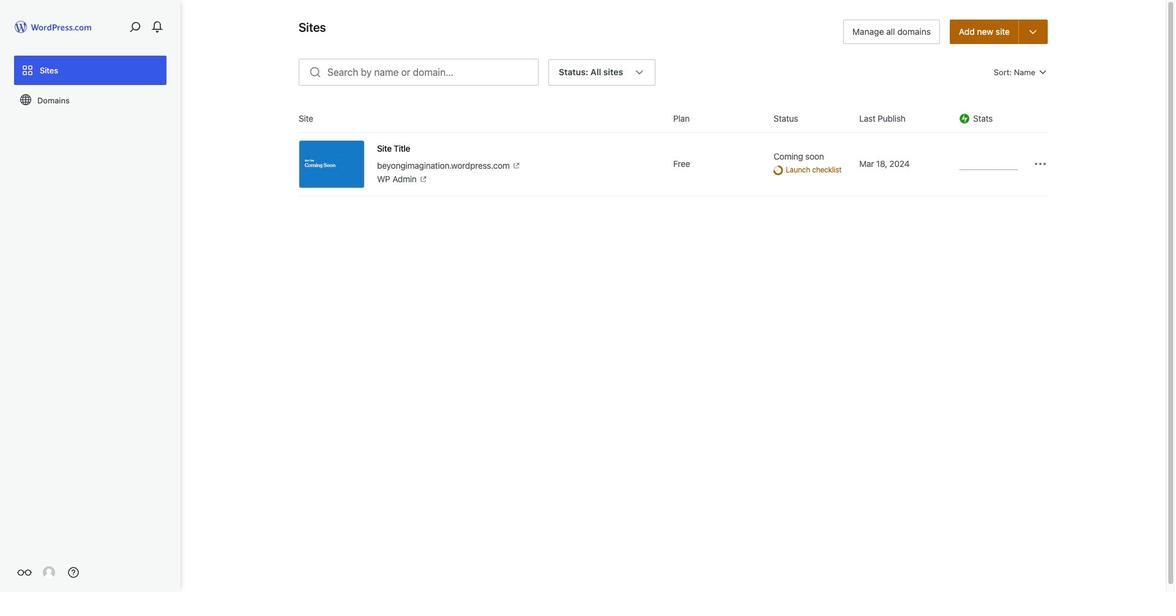Task type: locate. For each thing, give the bounding box(es) containing it.
site actions image
[[1034, 157, 1048, 172]]

jeremy miller image
[[43, 567, 55, 579]]

None search field
[[299, 59, 539, 86]]

reader image
[[17, 566, 32, 581]]



Task type: vqa. For each thing, say whether or not it's contained in the screenshot.
the Nov 3
no



Task type: describe. For each thing, give the bounding box(es) containing it.
sorting by name. switch sorting mode image
[[1039, 67, 1048, 77]]

toggle menu image
[[1028, 26, 1039, 37]]

highest hourly views 0 image
[[960, 162, 1018, 170]]

Search search field
[[328, 59, 538, 85]]

displaying all sites. element
[[559, 60, 624, 85]]

visit wp admin image
[[419, 175, 428, 184]]



